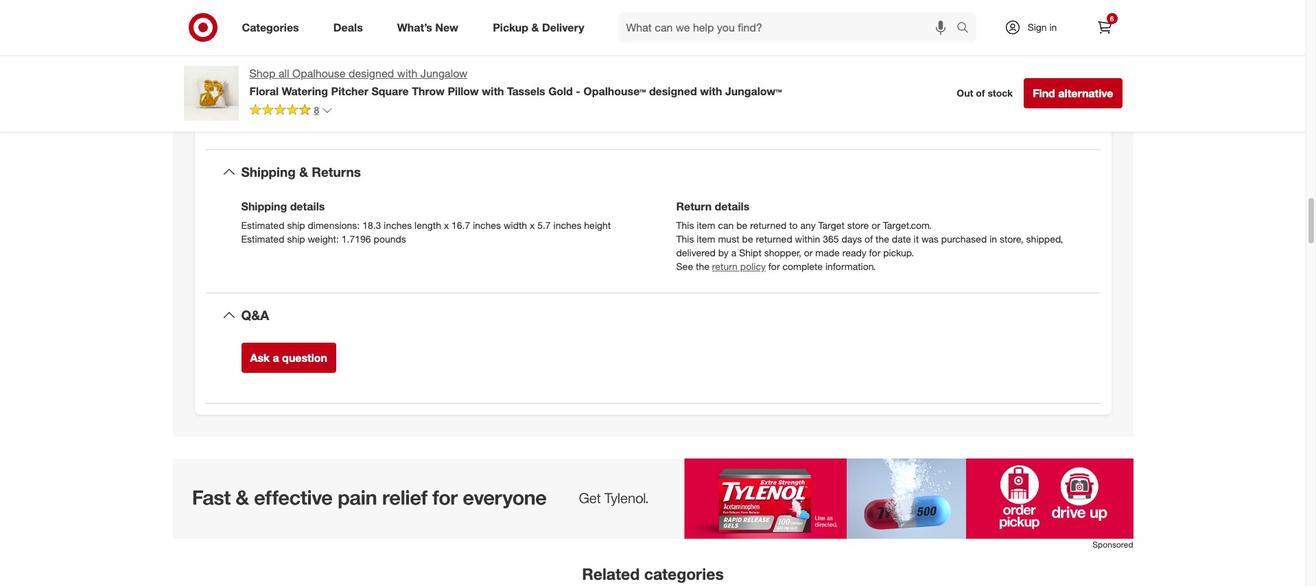 Task type: locate. For each thing, give the bounding box(es) containing it.
2 horizontal spatial inches
[[554, 220, 582, 231]]

shipping
[[241, 164, 296, 180], [241, 200, 287, 213]]

a right by
[[732, 247, 737, 259]]

returned
[[750, 220, 787, 231], [756, 233, 793, 245]]

with right pillow
[[482, 84, 504, 98]]

1 vertical spatial to
[[790, 220, 798, 231]]

categories link
[[230, 12, 316, 43]]

pickup & delivery link
[[481, 12, 602, 43]]

0 vertical spatial or
[[413, 117, 422, 129]]

1 vertical spatial in
[[990, 233, 997, 245]]

0 vertical spatial &
[[532, 20, 539, 34]]

alternative
[[1059, 86, 1114, 100]]

tassels
[[507, 84, 546, 98]]

ask a question button
[[241, 343, 336, 373]]

2 ship from the top
[[287, 233, 305, 245]]

what's new link
[[386, 12, 476, 43]]

this up delivered
[[676, 233, 694, 245]]

1 horizontal spatial to
[[790, 220, 798, 231]]

a
[[732, 247, 737, 259], [273, 351, 279, 365]]

designed
[[349, 67, 394, 80], [649, 84, 697, 98]]

designed up square
[[349, 67, 394, 80]]

a right ask
[[273, 351, 279, 365]]

designed right opalhouse™
[[649, 84, 697, 98]]

1 vertical spatial &
[[299, 164, 308, 180]]

the
[[249, 117, 263, 129], [876, 233, 890, 245], [696, 261, 710, 272]]

details up "can"
[[715, 200, 750, 213]]

image of floral watering pitcher square throw pillow with tassels gold - opalhouse™ designed with jungalow™ image
[[184, 66, 239, 121]]

0 vertical spatial in
[[1050, 21, 1057, 33]]

1 horizontal spatial designed
[[649, 84, 697, 98]]

this down return on the right
[[676, 220, 694, 231]]

1 horizontal spatial the
[[696, 261, 710, 272]]

shop all opalhouse designed with jungalow floral watering pitcher square throw pillow with tassels gold - opalhouse™ designed with jungalow™
[[250, 67, 782, 98]]

pitcher
[[331, 84, 369, 98]]

shipt
[[739, 247, 762, 259]]

if the item details above aren't accurate or complete, we want to know about it.
[[241, 117, 579, 129]]

within
[[795, 233, 821, 245]]

2 shipping from the top
[[241, 200, 287, 213]]

this
[[676, 220, 694, 231], [676, 233, 694, 245]]

date
[[892, 233, 911, 245]]

to left any
[[790, 220, 798, 231]]

ship left dimensions: on the left
[[287, 220, 305, 231]]

0 horizontal spatial x
[[444, 220, 449, 231]]

shipping for shipping & returns
[[241, 164, 296, 180]]

0 vertical spatial item
[[266, 117, 284, 129]]

store
[[848, 220, 869, 231]]

x left the 16.7
[[444, 220, 449, 231]]

to right want
[[508, 117, 516, 129]]

1 vertical spatial ship
[[287, 233, 305, 245]]

deals
[[333, 20, 363, 34]]

aren't
[[347, 117, 370, 129]]

q&a
[[241, 307, 269, 323]]

a inside return details this item can be returned to any target store or target.com. this item must be returned within 365 days of the date it was purchased in store, shipped, delivered by a shipt shopper, or made ready for pickup. see the return policy for complete information.
[[732, 247, 737, 259]]

must
[[718, 233, 740, 245]]

question
[[282, 351, 327, 365]]

1 vertical spatial the
[[876, 233, 890, 245]]

1 horizontal spatial or
[[804, 247, 813, 259]]

any
[[801, 220, 816, 231]]

inches right 5.7
[[554, 220, 582, 231]]

1 vertical spatial a
[[273, 351, 279, 365]]

2 x from the left
[[530, 220, 535, 231]]

0 horizontal spatial to
[[508, 117, 516, 129]]

in right "sign"
[[1050, 21, 1057, 33]]

of right days
[[865, 233, 873, 245]]

& inside dropdown button
[[299, 164, 308, 180]]

shipping inside shipping details estimated ship dimensions: 18.3 inches length x 16.7 inches width x 5.7 inches height estimated ship weight: 1.7196 pounds
[[241, 200, 287, 213]]

(dpci)
[[303, 31, 333, 43]]

0 vertical spatial a
[[732, 247, 737, 259]]

details inside shipping details estimated ship dimensions: 18.3 inches length x 16.7 inches width x 5.7 inches height estimated ship weight: 1.7196 pounds
[[290, 200, 325, 213]]

q&a button
[[206, 294, 1101, 338]]

0 horizontal spatial for
[[769, 261, 780, 272]]

0 vertical spatial of
[[976, 87, 985, 99]]

6
[[1110, 14, 1114, 23]]

details inside return details this item can be returned to any target store or target.com. this item must be returned within 365 days of the date it was purchased in store, shipped, delivered by a shipt shopper, or made ready for pickup. see the return policy for complete information.
[[715, 200, 750, 213]]

for down shopper,
[[769, 261, 780, 272]]

& left returns at left top
[[299, 164, 308, 180]]

0 vertical spatial shipping
[[241, 164, 296, 180]]

0 horizontal spatial designed
[[349, 67, 394, 80]]

0 vertical spatial returned
[[750, 220, 787, 231]]

: left the all
[[269, 73, 272, 84]]

0 horizontal spatial a
[[273, 351, 279, 365]]

opalhouse™
[[584, 84, 646, 98]]

item left "can"
[[697, 220, 716, 231]]

item right if
[[266, 117, 284, 129]]

it
[[914, 233, 919, 245]]

in left store,
[[990, 233, 997, 245]]

information.
[[826, 261, 876, 272]]

the down delivered
[[696, 261, 710, 272]]

inches right the 16.7
[[473, 220, 501, 231]]

0 horizontal spatial inches
[[384, 220, 412, 231]]

0 vertical spatial ship
[[287, 220, 305, 231]]

0 horizontal spatial the
[[249, 117, 263, 129]]

2 vertical spatial item
[[697, 233, 716, 245]]

estimated down the 'shipping & returns'
[[241, 220, 285, 231]]

pickup
[[493, 20, 529, 34]]

return details this item can be returned to any target store or target.com. this item must be returned within 365 days of the date it was purchased in store, shipped, delivered by a shipt shopper, or made ready for pickup. see the return policy for complete information.
[[676, 200, 1064, 272]]

ship left weight:
[[287, 233, 305, 245]]

we
[[469, 117, 482, 129]]

: left the 067-
[[333, 31, 335, 43]]

inches
[[384, 220, 412, 231], [473, 220, 501, 231], [554, 220, 582, 231]]

2 horizontal spatial with
[[700, 84, 722, 98]]

& for shipping
[[299, 164, 308, 180]]

1 horizontal spatial in
[[1050, 21, 1057, 33]]

of right out
[[976, 87, 985, 99]]

with
[[397, 67, 418, 80], [482, 84, 504, 98], [700, 84, 722, 98]]

out
[[957, 87, 974, 99]]

related
[[582, 565, 640, 584]]

or right 'accurate'
[[413, 117, 422, 129]]

0 vertical spatial be
[[737, 220, 748, 231]]

weight:
[[308, 233, 339, 245]]

be up "shipt"
[[742, 233, 753, 245]]

2 this from the top
[[676, 233, 694, 245]]

or
[[413, 117, 422, 129], [872, 220, 881, 231], [804, 247, 813, 259]]

0 vertical spatial the
[[249, 117, 263, 129]]

be right "can"
[[737, 220, 748, 231]]

0 horizontal spatial or
[[413, 117, 422, 129]]

x left 5.7
[[530, 220, 535, 231]]

1 horizontal spatial &
[[532, 20, 539, 34]]

item number (dpci) : 067-08-7878
[[241, 31, 394, 43]]

ask a question
[[250, 351, 327, 365]]

inches up pounds
[[384, 220, 412, 231]]

1 horizontal spatial inches
[[473, 220, 501, 231]]

details
[[287, 117, 315, 129], [290, 200, 325, 213], [715, 200, 750, 213]]

shipping down the 'shipping & returns'
[[241, 200, 287, 213]]

in
[[1050, 21, 1057, 33], [990, 233, 997, 245]]

1 horizontal spatial :
[[333, 31, 335, 43]]

0 vertical spatial this
[[676, 220, 694, 231]]

shipping inside dropdown button
[[241, 164, 296, 180]]

shipping down if
[[241, 164, 296, 180]]

1 vertical spatial estimated
[[241, 233, 285, 245]]

0 horizontal spatial with
[[397, 67, 418, 80]]

be
[[737, 220, 748, 231], [742, 233, 753, 245]]

stock
[[988, 87, 1013, 99]]

& right pickup
[[532, 20, 539, 34]]

1 vertical spatial or
[[872, 220, 881, 231]]

08-
[[358, 31, 372, 43]]

delivered
[[676, 247, 716, 259]]

details up dimensions: on the left
[[290, 200, 325, 213]]

2 horizontal spatial or
[[872, 220, 881, 231]]

accurate
[[373, 117, 410, 129]]

0 vertical spatial designed
[[349, 67, 394, 80]]

1 this from the top
[[676, 220, 694, 231]]

1 vertical spatial :
[[269, 73, 272, 84]]

with left jungalow™
[[700, 84, 722, 98]]

0 vertical spatial to
[[508, 117, 516, 129]]

the right if
[[249, 117, 263, 129]]

the left date
[[876, 233, 890, 245]]

1 vertical spatial of
[[865, 233, 873, 245]]

1 vertical spatial this
[[676, 233, 694, 245]]

1 horizontal spatial a
[[732, 247, 737, 259]]

1 vertical spatial be
[[742, 233, 753, 245]]

estimated
[[241, 220, 285, 231], [241, 233, 285, 245]]

0 horizontal spatial &
[[299, 164, 308, 180]]

or right store
[[872, 220, 881, 231]]

0 horizontal spatial of
[[865, 233, 873, 245]]

7878
[[372, 31, 394, 43]]

item
[[266, 117, 284, 129], [697, 220, 716, 231], [697, 233, 716, 245]]

365
[[823, 233, 839, 245]]

origin
[[241, 73, 269, 84]]

or down within at right
[[804, 247, 813, 259]]

1 shipping from the top
[[241, 164, 296, 180]]

shipping & returns
[[241, 164, 361, 180]]

search button
[[950, 12, 983, 45]]

1 horizontal spatial x
[[530, 220, 535, 231]]

ship
[[287, 220, 305, 231], [287, 233, 305, 245]]

delivery
[[542, 20, 585, 34]]

0 vertical spatial estimated
[[241, 220, 285, 231]]

estimated left weight:
[[241, 233, 285, 245]]

item
[[241, 31, 262, 43]]

dimensions:
[[308, 220, 360, 231]]

details for return
[[715, 200, 750, 213]]

1 vertical spatial for
[[769, 261, 780, 272]]

2 horizontal spatial the
[[876, 233, 890, 245]]

item up delivered
[[697, 233, 716, 245]]

categories
[[242, 20, 299, 34]]

:
[[333, 31, 335, 43], [269, 73, 272, 84]]

width
[[504, 220, 527, 231]]

purchased
[[942, 233, 987, 245]]

sponsored
[[1093, 540, 1134, 550]]

0 horizontal spatial in
[[990, 233, 997, 245]]

1 vertical spatial shipping
[[241, 200, 287, 213]]

1 horizontal spatial for
[[869, 247, 881, 259]]

with up square
[[397, 67, 418, 80]]

what's
[[397, 20, 432, 34]]

ask
[[250, 351, 270, 365]]

for right ready
[[869, 247, 881, 259]]



Task type: describe. For each thing, give the bounding box(es) containing it.
throw
[[412, 84, 445, 98]]

2 vertical spatial the
[[696, 261, 710, 272]]

What can we help you find? suggestions appear below search field
[[618, 12, 960, 43]]

watering
[[282, 84, 328, 98]]

shipping details estimated ship dimensions: 18.3 inches length x 16.7 inches width x 5.7 inches height estimated ship weight: 1.7196 pounds
[[241, 200, 611, 245]]

related categories
[[582, 565, 724, 584]]

1 vertical spatial returned
[[756, 233, 793, 245]]

details down 8 at the left
[[287, 117, 315, 129]]

5.7
[[538, 220, 551, 231]]

0 horizontal spatial :
[[269, 73, 272, 84]]

if
[[241, 117, 247, 129]]

2 vertical spatial or
[[804, 247, 813, 259]]

number
[[264, 31, 301, 43]]

in inside return details this item can be returned to any target store or target.com. this item must be returned within 365 days of the date it was purchased in store, shipped, delivered by a shipt shopper, or made ready for pickup. see the return policy for complete information.
[[990, 233, 997, 245]]

of inside return details this item can be returned to any target store or target.com. this item must be returned within 365 days of the date it was purchased in store, shipped, delivered by a shipt shopper, or made ready for pickup. see the return policy for complete information.
[[865, 233, 873, 245]]

about
[[544, 117, 569, 129]]

1 horizontal spatial with
[[482, 84, 504, 98]]

length
[[415, 220, 441, 231]]

was
[[922, 233, 939, 245]]

1 ship from the top
[[287, 220, 305, 231]]

above
[[318, 117, 344, 129]]

pickup.
[[884, 247, 914, 259]]

origin : imported
[[241, 73, 314, 84]]

ready
[[843, 247, 867, 259]]

1 estimated from the top
[[241, 220, 285, 231]]

want
[[484, 117, 505, 129]]

6 link
[[1090, 12, 1120, 43]]

shipping for shipping details estimated ship dimensions: 18.3 inches length x 16.7 inches width x 5.7 inches height estimated ship weight: 1.7196 pounds
[[241, 200, 287, 213]]

return
[[676, 200, 712, 213]]

all
[[279, 67, 289, 80]]

imported
[[274, 73, 314, 84]]

details for shipping
[[290, 200, 325, 213]]

related categories region
[[173, 459, 1134, 587]]

1 vertical spatial designed
[[649, 84, 697, 98]]

1 x from the left
[[444, 220, 449, 231]]

-
[[576, 84, 581, 98]]

opalhouse
[[292, 67, 346, 80]]

store,
[[1000, 233, 1024, 245]]

square
[[372, 84, 409, 98]]

1 inches from the left
[[384, 220, 412, 231]]

find alternative button
[[1024, 78, 1123, 108]]

days
[[842, 233, 862, 245]]

8 link
[[250, 104, 333, 119]]

return
[[712, 261, 738, 272]]

new
[[435, 20, 459, 34]]

8
[[314, 104, 319, 116]]

deals link
[[322, 12, 380, 43]]

2 estimated from the top
[[241, 233, 285, 245]]

pickup & delivery
[[493, 20, 585, 34]]

sign in link
[[993, 12, 1079, 43]]

search
[[950, 22, 983, 35]]

gold
[[549, 84, 573, 98]]

0 vertical spatial :
[[333, 31, 335, 43]]

advertisement region
[[173, 459, 1134, 539]]

sign in
[[1028, 21, 1057, 33]]

it.
[[572, 117, 579, 129]]

by
[[719, 247, 729, 259]]

find
[[1033, 86, 1056, 100]]

pounds
[[374, 233, 406, 245]]

1.7196
[[342, 233, 371, 245]]

height
[[584, 220, 611, 231]]

complete,
[[424, 117, 467, 129]]

floral
[[250, 84, 279, 98]]

sign
[[1028, 21, 1047, 33]]

find alternative
[[1033, 86, 1114, 100]]

returns
[[312, 164, 361, 180]]

16.7
[[452, 220, 470, 231]]

067-
[[338, 31, 358, 43]]

a inside 'button'
[[273, 351, 279, 365]]

& for pickup
[[532, 20, 539, 34]]

0 vertical spatial for
[[869, 247, 881, 259]]

categories
[[644, 565, 724, 584]]

2 inches from the left
[[473, 220, 501, 231]]

1 horizontal spatial of
[[976, 87, 985, 99]]

to inside return details this item can be returned to any target store or target.com. this item must be returned within 365 days of the date it was purchased in store, shipped, delivered by a shipt shopper, or made ready for pickup. see the return policy for complete information.
[[790, 220, 798, 231]]

know
[[519, 117, 542, 129]]

shipping & returns button
[[206, 150, 1101, 194]]

pillow
[[448, 84, 479, 98]]

out of stock
[[957, 87, 1013, 99]]

shop
[[250, 67, 276, 80]]

complete
[[783, 261, 823, 272]]

jungalow™
[[725, 84, 782, 98]]

target
[[819, 220, 845, 231]]

18.3
[[363, 220, 381, 231]]

made
[[816, 247, 840, 259]]

3 inches from the left
[[554, 220, 582, 231]]

return policy link
[[712, 261, 766, 272]]

what's new
[[397, 20, 459, 34]]

can
[[718, 220, 734, 231]]

1 vertical spatial item
[[697, 220, 716, 231]]



Task type: vqa. For each thing, say whether or not it's contained in the screenshot.
Ask
yes



